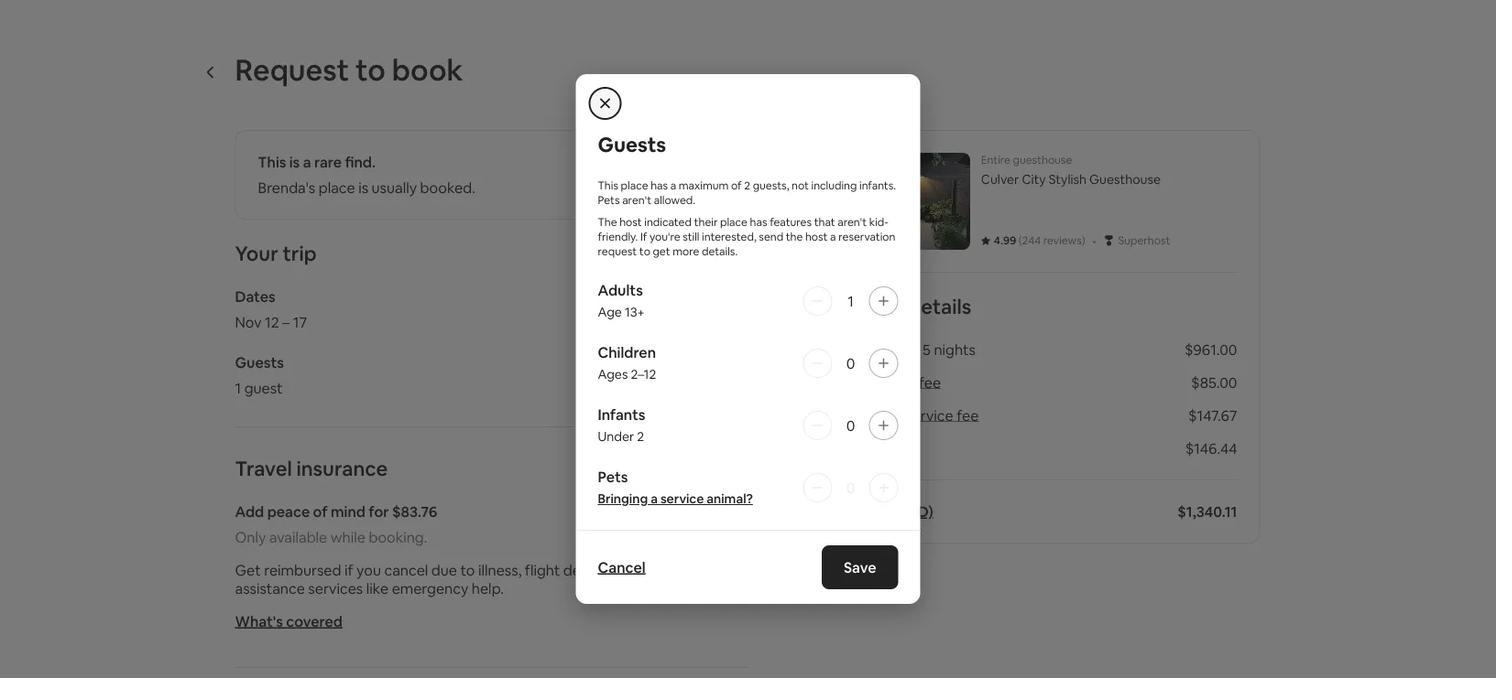 Task type: describe. For each thing, give the bounding box(es) containing it.
available
[[269, 528, 327, 547]]

1 vertical spatial has
[[750, 215, 767, 229]]

airbnb service fee
[[857, 406, 979, 425]]

0 horizontal spatial has
[[651, 179, 668, 193]]

request
[[235, 50, 349, 89]]

what's covered
[[235, 613, 343, 631]]

0 for pets
[[846, 479, 855, 498]]

your trip
[[235, 241, 317, 267]]

4.99
[[994, 234, 1016, 248]]

age
[[598, 304, 622, 321]]

if
[[640, 230, 647, 244]]

help.
[[472, 580, 504, 598]]

save button
[[822, 546, 898, 590]]

cleaning
[[857, 373, 916, 392]]

children ages 2–12
[[598, 343, 656, 383]]

group containing infants
[[598, 405, 898, 446]]

mind
[[331, 503, 366, 521]]

service inside the "pets bringing a service animal?"
[[661, 491, 704, 508]]

0 for infants
[[846, 416, 855, 435]]

$192.20 x 5 nights
[[857, 340, 976, 359]]

kid-
[[869, 215, 889, 229]]

under
[[598, 429, 634, 445]]

allowed.
[[654, 193, 696, 208]]

2 inside infants under 2
[[637, 429, 644, 445]]

dates
[[235, 287, 276, 306]]

entire
[[981, 153, 1011, 167]]

4.99 ( 244 reviews )
[[994, 234, 1085, 248]]

entire guesthouse culver city stylish guesthouse
[[981, 153, 1161, 188]]

a down 'that'
[[830, 230, 836, 244]]

peace
[[267, 503, 310, 521]]

brenda's
[[258, 178, 315, 197]]

booked.
[[420, 178, 476, 197]]

x
[[912, 340, 920, 359]]

(usd) button
[[894, 503, 934, 521]]

infants.
[[859, 179, 896, 193]]

for
[[369, 503, 389, 521]]

and
[[613, 561, 638, 580]]

delays,
[[563, 561, 610, 580]]

2–12
[[631, 366, 656, 383]]

adults age 13+
[[598, 281, 645, 321]]

1 vertical spatial fee
[[957, 406, 979, 425]]

a up allowed.
[[670, 179, 676, 193]]

price
[[857, 294, 904, 320]]

add
[[235, 503, 264, 521]]

travel
[[235, 456, 292, 482]]

city
[[1022, 171, 1046, 188]]

reimbursed
[[264, 561, 341, 580]]

assistance
[[235, 580, 305, 598]]

you
[[357, 561, 381, 580]]

your
[[235, 241, 278, 267]]

that
[[814, 215, 835, 229]]

group containing adults
[[598, 281, 898, 322]]

this for this is a rare find. brenda's place is usually booked.
[[258, 153, 286, 171]]

pets inside this place has a maximum of 2 guests, not including infants. pets aren't allowed. the host indicated their place has features that aren't kid- friendly. if you're still interested, send the host a reservation request to get more details.
[[598, 193, 620, 208]]

1 horizontal spatial service
[[905, 406, 954, 425]]

get
[[235, 561, 261, 580]]

1 vertical spatial aren't
[[838, 215, 867, 229]]

total (usd)
[[857, 503, 934, 521]]

price details
[[857, 294, 972, 320]]

not
[[792, 179, 809, 193]]

features
[[770, 215, 812, 229]]

get reimbursed if you cancel due to illness, flight delays, and more. plus, get assistance services like emergency help.
[[235, 561, 740, 598]]

taxes button
[[857, 439, 895, 458]]

dates nov 12 – 17
[[235, 287, 307, 332]]

services
[[308, 580, 363, 598]]

you're
[[650, 230, 680, 244]]

reservation
[[839, 230, 896, 244]]

(
[[1019, 234, 1022, 248]]

like
[[366, 580, 389, 598]]

guests,
[[753, 179, 789, 193]]

1 horizontal spatial host
[[805, 230, 828, 244]]

get inside the get reimbursed if you cancel due to illness, flight delays, and more. plus, get assistance services like emergency help.
[[717, 561, 740, 580]]

still
[[683, 230, 700, 244]]

booking.
[[369, 528, 427, 547]]

cancel
[[384, 561, 428, 580]]

airbnb
[[857, 406, 902, 425]]

while
[[331, 528, 365, 547]]

reviews
[[1043, 234, 1082, 248]]

pets inside the "pets bringing a service animal?"
[[598, 468, 628, 487]]

stylish
[[1049, 171, 1087, 188]]

of inside this place has a maximum of 2 guests, not including infants. pets aren't allowed. the host indicated their place has features that aren't kid- friendly. if you're still interested, send the host a reservation request to get more details.
[[731, 179, 742, 193]]

244
[[1022, 234, 1041, 248]]

airbnb service fee button
[[857, 406, 979, 425]]

1 inside guests 1 guest
[[235, 379, 241, 398]]



Task type: vqa. For each thing, say whether or not it's contained in the screenshot.
Join
no



Task type: locate. For each thing, give the bounding box(es) containing it.
host down 'that'
[[805, 230, 828, 244]]

0 horizontal spatial service
[[661, 491, 704, 508]]

$192.20
[[857, 340, 909, 359]]

0 horizontal spatial get
[[653, 245, 670, 259]]

1 vertical spatial is
[[358, 178, 368, 197]]

0 horizontal spatial place
[[319, 178, 355, 197]]

1 horizontal spatial is
[[358, 178, 368, 197]]

service down 'cleaning fee'
[[905, 406, 954, 425]]

cleaning fee
[[857, 373, 941, 392]]

fee down 5
[[919, 373, 941, 392]]

guests for guests 1 guest
[[235, 353, 284, 372]]

1 horizontal spatial to
[[460, 561, 475, 580]]

0
[[846, 354, 855, 373], [846, 416, 855, 435], [846, 479, 855, 498]]

place inside "this is a rare find. brenda's place is usually booked."
[[319, 178, 355, 197]]

children
[[598, 343, 656, 362]]

add peace of mind for $83.76 only available while booking.
[[235, 503, 437, 547]]

usually
[[372, 178, 417, 197]]

4 group from the top
[[598, 468, 898, 509]]

$961.00
[[1185, 340, 1237, 359]]

fee down nights
[[957, 406, 979, 425]]

nights
[[934, 340, 976, 359]]

a inside "this is a rare find. brenda's place is usually booked."
[[303, 153, 311, 171]]

has up send
[[750, 215, 767, 229]]

12
[[265, 313, 279, 332]]

1
[[848, 292, 854, 311], [235, 379, 241, 398]]

0 horizontal spatial aren't
[[622, 193, 652, 208]]

details.
[[702, 245, 738, 259]]

17
[[293, 313, 307, 332]]

(usd)
[[894, 503, 934, 521]]

place up the indicated
[[621, 179, 648, 193]]

1 left guest
[[235, 379, 241, 398]]

0 vertical spatial fee
[[919, 373, 941, 392]]

if
[[345, 561, 353, 580]]

of right maximum
[[731, 179, 742, 193]]

–
[[282, 313, 290, 332]]

pets up the
[[598, 193, 620, 208]]

0 horizontal spatial host
[[620, 215, 642, 229]]

2 vertical spatial to
[[460, 561, 475, 580]]

group containing children
[[598, 343, 898, 384]]

2 right under
[[637, 429, 644, 445]]

aren't up if
[[622, 193, 652, 208]]

a left the 'rare'
[[303, 153, 311, 171]]

0 vertical spatial 1
[[848, 292, 854, 311]]

1 horizontal spatial get
[[717, 561, 740, 580]]

get inside this place has a maximum of 2 guests, not including infants. pets aren't allowed. the host indicated their place has features that aren't kid- friendly. if you're still interested, send the host a reservation request to get more details.
[[653, 245, 670, 259]]

this up brenda's
[[258, 153, 286, 171]]

maximum
[[679, 179, 729, 193]]

this place has a maximum of 2 guests, not including infants. pets aren't allowed. the host indicated their place has features that aren't kid- friendly. if you're still interested, send the host a reservation request to get more details.
[[598, 179, 896, 259]]

to right due
[[460, 561, 475, 580]]

0 vertical spatial is
[[289, 153, 300, 171]]

group containing pets
[[598, 468, 898, 509]]

$85.00
[[1191, 373, 1237, 392]]

the
[[786, 230, 803, 244]]

1 horizontal spatial 1
[[848, 292, 854, 311]]

1 horizontal spatial guests
[[598, 131, 666, 158]]

has up allowed.
[[651, 179, 668, 193]]

infants
[[598, 405, 645, 424]]

1 horizontal spatial aren't
[[838, 215, 867, 229]]

1 vertical spatial 0
[[846, 416, 855, 435]]

0 horizontal spatial of
[[313, 503, 328, 521]]

cancel button
[[598, 558, 646, 577]]

total
[[857, 503, 891, 521]]

1 left 'price'
[[848, 292, 854, 311]]

guests dialog
[[576, 74, 920, 605]]

get down you're
[[653, 245, 670, 259]]

2 pets from the top
[[598, 468, 628, 487]]

guesthouse
[[1090, 171, 1161, 188]]

guests
[[598, 131, 666, 158], [235, 353, 284, 372]]

0 horizontal spatial 1
[[235, 379, 241, 398]]

cancel
[[598, 558, 646, 577]]

0 vertical spatial 0
[[846, 354, 855, 373]]

0 vertical spatial service
[[905, 406, 954, 425]]

1 vertical spatial 2
[[637, 429, 644, 445]]

has
[[651, 179, 668, 193], [750, 215, 767, 229]]

•
[[1093, 231, 1096, 250]]

service left animal?
[[661, 491, 704, 508]]

request to book
[[235, 50, 463, 89]]

1 vertical spatial 1
[[235, 379, 241, 398]]

1 horizontal spatial fee
[[957, 406, 979, 425]]

1 horizontal spatial place
[[621, 179, 648, 193]]

get
[[653, 245, 670, 259], [717, 561, 740, 580]]

1 0 from the top
[[846, 354, 855, 373]]

this for this place has a maximum of 2 guests, not including infants. pets aren't allowed. the host indicated their place has features that aren't kid- friendly. if you're still interested, send the host a reservation request to get more details.
[[598, 179, 618, 193]]

guests up guest
[[235, 353, 284, 372]]

2 vertical spatial 0
[[846, 479, 855, 498]]

this
[[258, 153, 286, 171], [598, 179, 618, 193]]

this inside "this is a rare find. brenda's place is usually booked."
[[258, 153, 286, 171]]

adults
[[598, 281, 643, 300]]

1 vertical spatial get
[[717, 561, 740, 580]]

to left book
[[355, 50, 386, 89]]

this inside this place has a maximum of 2 guests, not including infants. pets aren't allowed. the host indicated their place has features that aren't kid- friendly. if you're still interested, send the host a reservation request to get more details.
[[598, 179, 618, 193]]

2 group from the top
[[598, 343, 898, 384]]

1 horizontal spatial 2
[[744, 179, 750, 193]]

$1,340.11
[[1178, 503, 1237, 521]]

friendly.
[[598, 230, 638, 244]]

to down if
[[639, 245, 650, 259]]

their
[[694, 215, 718, 229]]

0 horizontal spatial guests
[[235, 353, 284, 372]]

get right plus,
[[717, 561, 740, 580]]

host up friendly.
[[620, 215, 642, 229]]

guests for guests
[[598, 131, 666, 158]]

1 vertical spatial of
[[313, 503, 328, 521]]

place down the 'rare'
[[319, 178, 355, 197]]

2 inside this place has a maximum of 2 guests, not including infants. pets aren't allowed. the host indicated their place has features that aren't kid- friendly. if you're still interested, send the host a reservation request to get more details.
[[744, 179, 750, 193]]

a
[[303, 153, 311, 171], [670, 179, 676, 193], [830, 230, 836, 244], [651, 491, 658, 508]]

pets up bringing
[[598, 468, 628, 487]]

aren't up "reservation"
[[838, 215, 867, 229]]

1 horizontal spatial of
[[731, 179, 742, 193]]

of left mind
[[313, 503, 328, 521]]

nov
[[235, 313, 262, 332]]

flight
[[525, 561, 560, 580]]

this up the
[[598, 179, 618, 193]]

3 0 from the top
[[846, 479, 855, 498]]

interested,
[[702, 230, 757, 244]]

0 vertical spatial pets
[[598, 193, 620, 208]]

13+
[[625, 304, 645, 321]]

1 vertical spatial this
[[598, 179, 618, 193]]

0 vertical spatial guests
[[598, 131, 666, 158]]

what's covered button
[[235, 613, 343, 631]]

place up interested,
[[720, 215, 748, 229]]

0 vertical spatial to
[[355, 50, 386, 89]]

guests up allowed.
[[598, 131, 666, 158]]

1 vertical spatial guests
[[235, 353, 284, 372]]

is
[[289, 153, 300, 171], [358, 178, 368, 197]]

book
[[392, 50, 463, 89]]

more.
[[641, 561, 680, 580]]

more
[[673, 245, 699, 259]]

0 vertical spatial has
[[651, 179, 668, 193]]

2 horizontal spatial place
[[720, 215, 748, 229]]

is up brenda's
[[289, 153, 300, 171]]

insurance
[[296, 456, 388, 482]]

illness,
[[478, 561, 522, 580]]

taxes
[[857, 439, 895, 458]]

details
[[908, 294, 972, 320]]

2 0 from the top
[[846, 416, 855, 435]]

animal?
[[707, 491, 753, 508]]

a inside the "pets bringing a service animal?"
[[651, 491, 658, 508]]

guests inside guests dialog
[[598, 131, 666, 158]]

due
[[431, 561, 457, 580]]

2 left 'guests,' at the top of the page
[[744, 179, 750, 193]]

emergency
[[392, 580, 468, 598]]

1 vertical spatial pets
[[598, 468, 628, 487]]

0 vertical spatial aren't
[[622, 193, 652, 208]]

3 group from the top
[[598, 405, 898, 446]]

aren't
[[622, 193, 652, 208], [838, 215, 867, 229]]

request
[[598, 245, 637, 259]]

0 vertical spatial of
[[731, 179, 742, 193]]

0 for children
[[846, 354, 855, 373]]

rare
[[314, 153, 342, 171]]

group
[[598, 281, 898, 322], [598, 343, 898, 384], [598, 405, 898, 446], [598, 468, 898, 509]]

to inside this place has a maximum of 2 guests, not including infants. pets aren't allowed. the host indicated their place has features that aren't kid- friendly. if you're still interested, send the host a reservation request to get more details.
[[639, 245, 650, 259]]

back image
[[204, 65, 219, 79]]

trip
[[283, 241, 317, 267]]

1 vertical spatial to
[[639, 245, 650, 259]]

1 group from the top
[[598, 281, 898, 322]]

1 inside group
[[848, 292, 854, 311]]

pets bringing a service animal?
[[598, 468, 753, 508]]

of inside add peace of mind for $83.76 only available while booking.
[[313, 503, 328, 521]]

culver
[[981, 171, 1019, 188]]

2 horizontal spatial to
[[639, 245, 650, 259]]

is down find.
[[358, 178, 368, 197]]

0 vertical spatial this
[[258, 153, 286, 171]]

0 vertical spatial 2
[[744, 179, 750, 193]]

superhost
[[1118, 234, 1170, 248]]

save
[[844, 558, 876, 577]]

0 horizontal spatial to
[[355, 50, 386, 89]]

guests 1 guest
[[235, 353, 284, 398]]

1 horizontal spatial has
[[750, 215, 767, 229]]

bringing a service animal? button
[[598, 490, 753, 509]]

2
[[744, 179, 750, 193], [637, 429, 644, 445]]

a right bringing
[[651, 491, 658, 508]]

0 horizontal spatial 2
[[637, 429, 644, 445]]

0 vertical spatial get
[[653, 245, 670, 259]]

$146.44
[[1185, 439, 1237, 458]]

cleaning fee button
[[857, 373, 941, 392]]

travel insurance
[[235, 456, 388, 482]]

to inside the get reimbursed if you cancel due to illness, flight delays, and more. plus, get assistance services like emergency help.
[[460, 561, 475, 580]]

host
[[620, 215, 642, 229], [805, 230, 828, 244]]

0 horizontal spatial is
[[289, 153, 300, 171]]

only
[[235, 528, 266, 547]]

find.
[[345, 153, 376, 171]]

1 horizontal spatial this
[[598, 179, 618, 193]]

0 horizontal spatial this
[[258, 153, 286, 171]]

to
[[355, 50, 386, 89], [639, 245, 650, 259], [460, 561, 475, 580]]

1 pets from the top
[[598, 193, 620, 208]]

1 vertical spatial service
[[661, 491, 704, 508]]

0 horizontal spatial fee
[[919, 373, 941, 392]]

send
[[759, 230, 783, 244]]



